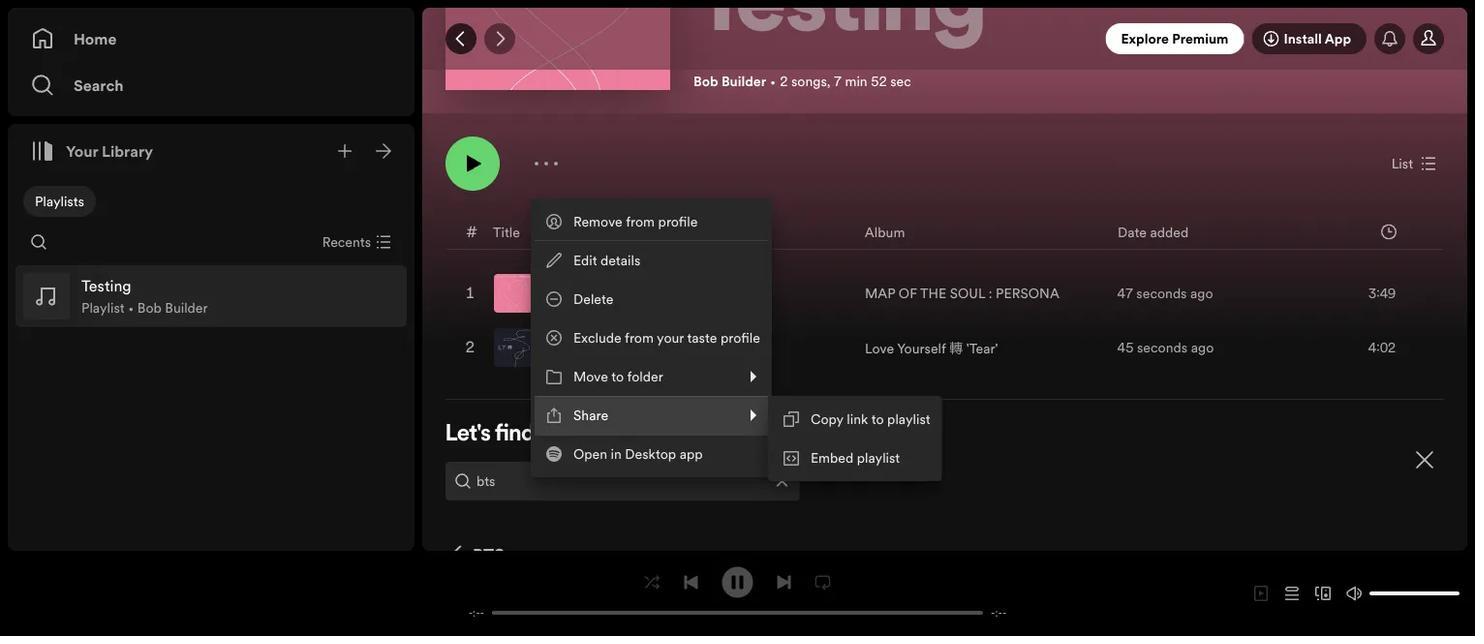 Task type: vqa. For each thing, say whether or not it's contained in the screenshot.
Desktop
yes



Task type: describe. For each thing, give the bounding box(es) containing it.
open
[[573, 445, 607, 463]]

playlist
[[730, 423, 800, 447]]

:
[[989, 284, 992, 303]]

# row
[[447, 215, 1443, 250]]

Find a folder field
[[774, 363, 1012, 394]]

the
[[920, 284, 946, 303]]

3 - from the left
[[991, 606, 995, 620]]

Playlists checkbox
[[23, 186, 96, 217]]

none search field inside main element
[[23, 227, 54, 258]]

open in desktop app
[[573, 445, 703, 463]]

what's new image
[[1382, 31, 1398, 46]]

1 -:-- from the left
[[468, 606, 484, 620]]

clear search field image
[[774, 474, 790, 489]]

share button
[[535, 396, 768, 435]]

install
[[1284, 30, 1322, 48]]

exclude
[[573, 329, 621, 347]]

(feat.
[[645, 274, 680, 295]]

pause image
[[730, 575, 745, 590]]

let's find something for your playlist
[[446, 423, 800, 447]]

4 - from the left
[[1002, 606, 1007, 620]]

yourself
[[897, 339, 946, 357]]

bob inside group
[[137, 299, 162, 317]]

in
[[611, 445, 622, 463]]

enable shuffle image
[[645, 575, 660, 590]]

remove from profile
[[573, 213, 698, 231]]

with
[[578, 274, 612, 295]]

map of the soul : persona link
[[865, 284, 1059, 303]]

your inside button
[[657, 329, 684, 347]]

bts inside the boy with luv (feat. halsey) bts , halsey
[[548, 295, 573, 313]]

create folder
[[811, 406, 892, 425]]

none search field find a folder
[[774, 363, 1012, 394]]

builder inside group
[[165, 299, 208, 317]]

fake
[[548, 328, 587, 349]]

home link
[[31, 19, 391, 58]]

edit details
[[573, 251, 641, 270]]

let's
[[446, 423, 491, 447]]

something
[[539, 423, 644, 447]]

ago for boy with luv (feat. halsey)
[[1190, 284, 1213, 303]]

exclude from your taste profile button
[[535, 319, 768, 357]]

go back image
[[453, 31, 469, 46]]

library
[[102, 140, 153, 162]]

soul
[[950, 284, 985, 303]]

List button
[[1384, 148, 1444, 179]]

install app link
[[1252, 23, 1367, 54]]

bts button
[[446, 540, 505, 571]]

find
[[495, 423, 535, 447]]

1 vertical spatial your
[[681, 423, 725, 447]]

create folder button
[[772, 396, 1014, 435]]

, inside the boy with luv (feat. halsey) bts , halsey
[[573, 295, 576, 313]]

open in desktop app button
[[535, 435, 768, 474]]

love
[[590, 328, 630, 349]]

premium
[[1172, 30, 1229, 48]]

date
[[1118, 223, 1147, 241]]

Disable repeat checkbox
[[807, 567, 838, 598]]

love yourself 轉 'tear'
[[865, 339, 998, 357]]

1 horizontal spatial bob
[[694, 72, 718, 90]]

Search for songs or episodes field
[[446, 462, 800, 501]]

sec
[[890, 72, 911, 90]]

3:49 cell
[[1320, 267, 1427, 320]]

fake love link
[[548, 328, 630, 349]]

top bar and user menu element
[[422, 8, 1467, 70]]

2 - from the left
[[480, 606, 484, 620]]

love
[[865, 339, 894, 357]]

recents
[[322, 233, 371, 251]]

0 vertical spatial ,
[[827, 72, 831, 90]]

folder inside create folder button
[[855, 406, 892, 425]]

details
[[601, 251, 641, 270]]

your library
[[66, 140, 153, 162]]

edit
[[573, 251, 597, 270]]

folder inside move to folder dropdown button
[[627, 368, 663, 386]]

love yourself 轉 'tear' link
[[865, 338, 998, 358]]

list
[[1392, 155, 1413, 173]]

list item inside main element
[[15, 265, 407, 327]]

playlist
[[81, 299, 125, 317]]

app
[[1325, 30, 1351, 48]]

exclude from your taste profile
[[573, 329, 760, 347]]

轉
[[949, 339, 963, 357]]

edit details button
[[535, 241, 768, 280]]

2 songs , 7 min 52 sec
[[780, 72, 911, 90]]

•
[[128, 299, 134, 317]]

2 bts link from the top
[[548, 349, 573, 368]]

bts inside button
[[473, 543, 505, 567]]

halsey
[[580, 295, 621, 313]]

playlist • bob builder
[[81, 299, 208, 317]]

search
[[74, 75, 124, 96]]

45
[[1117, 339, 1134, 357]]

explore
[[1121, 30, 1169, 48]]

fake love bts
[[548, 328, 630, 368]]

# column header
[[466, 215, 478, 249]]

ago for fake love
[[1191, 339, 1214, 357]]

persona
[[996, 284, 1059, 303]]

#
[[466, 221, 478, 243]]

remove
[[573, 213, 623, 231]]



Task type: locate. For each thing, give the bounding box(es) containing it.
album
[[865, 223, 905, 241]]

0 vertical spatial your
[[657, 329, 684, 347]]

, left halsey link
[[573, 295, 576, 313]]

bts link
[[548, 295, 573, 313], [548, 349, 573, 368]]

testing grid
[[423, 214, 1466, 376]]

search link
[[31, 66, 391, 105]]

from inside button
[[625, 329, 654, 347]]

profile right "taste"
[[721, 329, 760, 347]]

Recents, List view field
[[307, 227, 403, 258]]

0 vertical spatial ago
[[1190, 284, 1213, 303]]

None search field
[[23, 227, 54, 258]]

your left "taste"
[[657, 329, 684, 347]]

create
[[811, 406, 852, 425]]

0 horizontal spatial -:--
[[468, 606, 484, 620]]

ago down 47 seconds ago
[[1191, 339, 1214, 357]]

1 horizontal spatial builder
[[721, 72, 766, 90]]

profile
[[658, 213, 698, 231], [721, 329, 760, 347]]

boy
[[548, 274, 574, 295]]

profile inside button
[[658, 213, 698, 231]]

0 horizontal spatial builder
[[165, 299, 208, 317]]

boy with luv (feat. halsey) cell
[[494, 267, 743, 320]]

your right the for
[[681, 423, 725, 447]]

profile inside button
[[721, 329, 760, 347]]

go forward image
[[492, 31, 508, 46]]

1 seconds from the top
[[1136, 284, 1187, 303]]

duration image
[[1381, 224, 1397, 240]]

1 vertical spatial ago
[[1191, 339, 1214, 357]]

previous image
[[683, 575, 699, 590]]

builder left 2
[[721, 72, 766, 90]]

builder
[[721, 72, 766, 90], [165, 299, 208, 317]]

1 vertical spatial bob
[[137, 299, 162, 317]]

ago up 45 seconds ago
[[1190, 284, 1213, 303]]

explore premium
[[1121, 30, 1229, 48]]

1 bts link from the top
[[548, 295, 573, 313]]

duration element
[[1381, 224, 1397, 240]]

builder right •
[[165, 299, 208, 317]]

52
[[871, 72, 887, 90]]

0 vertical spatial bob
[[694, 72, 718, 90]]

folder
[[627, 368, 663, 386], [855, 406, 892, 425]]

explore premium button
[[1106, 23, 1244, 54]]

halsey)
[[684, 274, 735, 295]]

bts link left the move on the left bottom of the page
[[548, 349, 573, 368]]

boy with luv (feat. halsey) bts , halsey
[[548, 274, 735, 313]]

2 vertical spatial bts
[[473, 543, 505, 567]]

1 horizontal spatial folder
[[855, 406, 892, 425]]

1 vertical spatial builder
[[165, 299, 208, 317]]

group
[[15, 265, 407, 327]]

volume high image
[[1346, 586, 1362, 601]]

playlists
[[35, 192, 84, 211]]

seconds for fake love
[[1137, 339, 1188, 357]]

bts left delete
[[548, 295, 573, 313]]

bts link left delete
[[548, 295, 573, 313]]

2 -:-- from the left
[[991, 606, 1007, 620]]

list item containing playlist
[[15, 265, 407, 327]]

0 vertical spatial folder
[[627, 368, 663, 386]]

added
[[1150, 223, 1189, 241]]

delete
[[573, 290, 613, 308]]

bts left the move on the left bottom of the page
[[548, 349, 573, 368]]

0 vertical spatial bts
[[548, 295, 573, 313]]

45 seconds ago
[[1117, 339, 1214, 357]]

from
[[626, 213, 655, 231], [625, 329, 654, 347]]

list item
[[15, 265, 407, 327]]

0 horizontal spatial profile
[[658, 213, 698, 231]]

to
[[611, 368, 624, 386]]

from down the "delete" button
[[625, 329, 654, 347]]

1 vertical spatial from
[[625, 329, 654, 347]]

3:49
[[1369, 284, 1396, 303]]

map
[[865, 284, 895, 303]]

seconds
[[1136, 284, 1187, 303], [1137, 339, 1188, 357]]

0 horizontal spatial folder
[[627, 368, 663, 386]]

-:--
[[468, 606, 484, 620], [991, 606, 1007, 620]]

2
[[780, 72, 788, 90]]

0 horizontal spatial bob
[[137, 299, 162, 317]]

from inside button
[[626, 213, 655, 231]]

'tear'
[[966, 339, 998, 357]]

desktop
[[625, 445, 676, 463]]

close image
[[1413, 448, 1436, 471]]

,
[[827, 72, 831, 90], [573, 295, 576, 313]]

bts
[[548, 295, 573, 313], [548, 349, 573, 368], [473, 543, 505, 567]]

:-
[[473, 606, 480, 620], [995, 606, 1002, 620]]

2 seconds from the top
[[1137, 339, 1188, 357]]

home
[[74, 28, 117, 49]]

1 vertical spatial seconds
[[1137, 339, 1188, 357]]

None search field
[[774, 363, 1012, 394], [446, 462, 800, 501], [446, 462, 800, 501]]

boy with luv (feat. halsey) link
[[548, 274, 735, 295]]

0 horizontal spatial ,
[[573, 295, 576, 313]]

1 - from the left
[[468, 606, 473, 620]]

7
[[834, 72, 842, 90]]

menu
[[531, 199, 1018, 478]]

0 vertical spatial bts link
[[548, 295, 573, 313]]

app
[[680, 445, 703, 463]]

1 vertical spatial bts link
[[548, 349, 573, 368]]

, left 7
[[827, 72, 831, 90]]

seconds right 45
[[1137, 339, 1188, 357]]

disable repeat image
[[815, 575, 831, 590]]

folder right to at the bottom left of the page
[[627, 368, 663, 386]]

move to folder button
[[535, 357, 768, 396]]

1 vertical spatial bts
[[548, 349, 573, 368]]

0 vertical spatial from
[[626, 213, 655, 231]]

bob builder
[[694, 72, 766, 90]]

0 vertical spatial seconds
[[1136, 284, 1187, 303]]

remove from profile button
[[535, 202, 768, 241]]

profile up edit details button
[[658, 213, 698, 231]]

search in your library image
[[31, 234, 46, 250]]

1 horizontal spatial profile
[[721, 329, 760, 347]]

move to folder
[[573, 368, 663, 386]]

1 vertical spatial profile
[[721, 329, 760, 347]]

bob builder link
[[694, 72, 766, 90]]

bob left 2
[[694, 72, 718, 90]]

move
[[573, 368, 608, 386]]

0 vertical spatial builder
[[721, 72, 766, 90]]

of
[[899, 284, 917, 303]]

-
[[468, 606, 473, 620], [480, 606, 484, 620], [991, 606, 995, 620], [1002, 606, 1007, 620]]

your
[[66, 140, 98, 162]]

1 ago from the top
[[1190, 284, 1213, 303]]

songs
[[791, 72, 827, 90]]

1 :- from the left
[[473, 606, 480, 620]]

title
[[493, 223, 520, 241]]

1 horizontal spatial -:--
[[991, 606, 1007, 620]]

from up edit details button
[[626, 213, 655, 231]]

0 vertical spatial profile
[[658, 213, 698, 231]]

0 horizontal spatial :-
[[473, 606, 480, 620]]

47 seconds ago
[[1117, 284, 1213, 303]]

luv
[[616, 274, 641, 295]]

your library button
[[23, 132, 161, 170]]

date added
[[1118, 223, 1189, 241]]

from for your
[[625, 329, 654, 347]]

1 vertical spatial ,
[[573, 295, 576, 313]]

1 horizontal spatial ,
[[827, 72, 831, 90]]

group containing playlist
[[15, 265, 407, 327]]

install app
[[1284, 30, 1351, 48]]

1 vertical spatial folder
[[855, 406, 892, 425]]

your
[[657, 329, 684, 347], [681, 423, 725, 447]]

seconds for boy with luv (feat. halsey)
[[1136, 284, 1187, 303]]

fake love cell
[[494, 322, 638, 374]]

go back image
[[446, 543, 469, 567]]

min
[[845, 72, 868, 90]]

47
[[1117, 284, 1133, 303]]

main element
[[8, 8, 415, 551]]

next image
[[776, 575, 792, 590]]

connect to a device image
[[1315, 586, 1331, 601]]

share
[[573, 406, 608, 425]]

player controls element
[[446, 567, 1030, 620]]

from for profile
[[626, 213, 655, 231]]

testing image
[[446, 0, 670, 90]]

menu containing remove from profile
[[531, 199, 1018, 478]]

bob right •
[[137, 299, 162, 317]]

taste
[[687, 329, 717, 347]]

folder down find a folder field
[[855, 406, 892, 425]]

bob
[[694, 72, 718, 90], [137, 299, 162, 317]]

group inside main element
[[15, 265, 407, 327]]

map of the soul : persona
[[865, 284, 1059, 303]]

1 horizontal spatial :-
[[995, 606, 1002, 620]]

2 :- from the left
[[995, 606, 1002, 620]]

halsey link
[[580, 295, 621, 313]]

bts inside fake love bts
[[548, 349, 573, 368]]

seconds right 47
[[1136, 284, 1187, 303]]

bts right go back image
[[473, 543, 505, 567]]

4:02
[[1369, 339, 1396, 357]]

2 ago from the top
[[1191, 339, 1214, 357]]

for
[[649, 423, 677, 447]]



